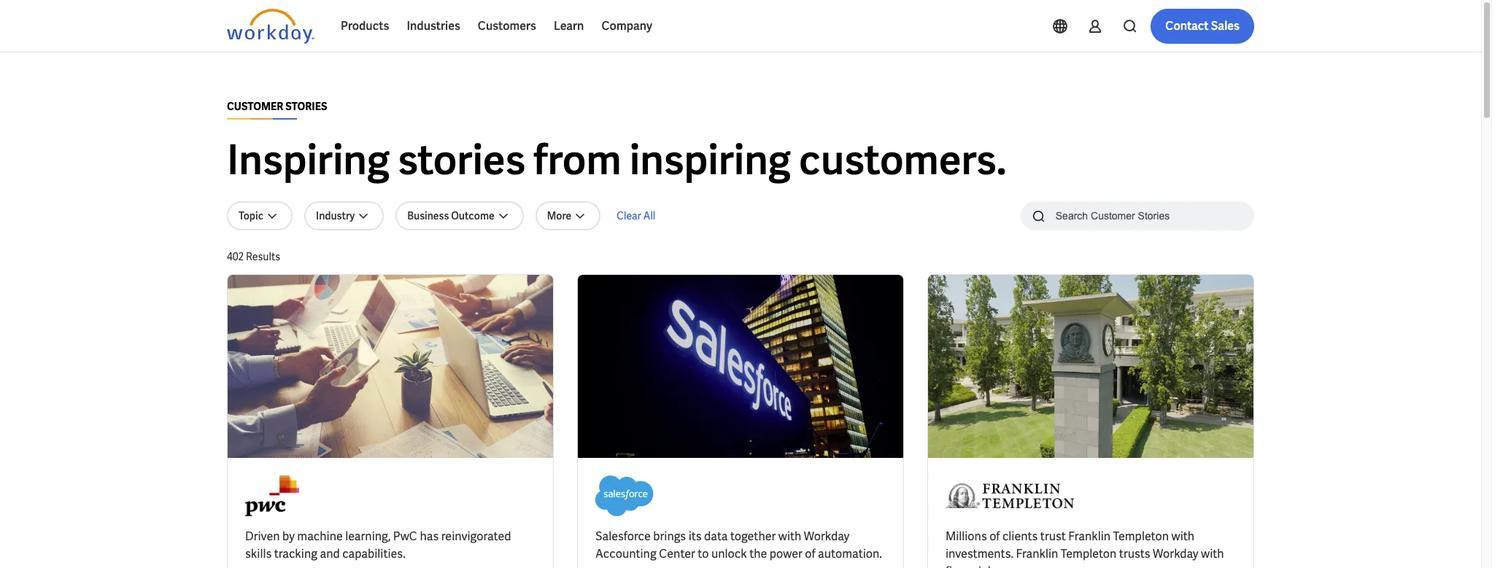 Task type: vqa. For each thing, say whether or not it's contained in the screenshot.
the Kerrie Campbell, CIO at Flinders University, shares why enabling agility is key for assisting staff and students.
no



Task type: describe. For each thing, give the bounding box(es) containing it.
0 vertical spatial templeton
[[1114, 529, 1170, 545]]

its
[[689, 529, 702, 545]]

industry
[[316, 210, 355, 223]]

contact
[[1166, 18, 1209, 34]]

contact sales
[[1166, 18, 1240, 34]]

salesforce.com image
[[596, 476, 654, 517]]

learn
[[554, 18, 584, 34]]

customers
[[478, 18, 537, 34]]

workday inside salesforce brings its data together with workday accounting center to unlock the power of automation.
[[804, 529, 850, 545]]

learning,
[[345, 529, 391, 545]]

trust
[[1041, 529, 1066, 545]]

and
[[320, 547, 340, 562]]

topic
[[239, 210, 264, 223]]

by
[[283, 529, 295, 545]]

402 results
[[227, 250, 280, 264]]

data
[[705, 529, 728, 545]]

trusts
[[1120, 547, 1151, 562]]

company button
[[593, 9, 661, 44]]

clear
[[617, 210, 642, 223]]

salesforce
[[596, 529, 651, 545]]

clear all button
[[613, 201, 660, 231]]

inspiring
[[227, 134, 390, 187]]

2 horizontal spatial with
[[1202, 547, 1225, 562]]

financials.
[[946, 564, 1000, 569]]

402
[[227, 250, 244, 264]]

accounting
[[596, 547, 657, 562]]

customer stories
[[227, 100, 327, 113]]

franklin templeton companies, llc image
[[946, 476, 1075, 517]]

inspiring stories from inspiring customers.
[[227, 134, 1007, 187]]

company
[[602, 18, 653, 34]]

customers button
[[469, 9, 545, 44]]

1 horizontal spatial with
[[1172, 529, 1195, 545]]

clear all
[[617, 210, 656, 223]]

power
[[770, 547, 803, 562]]

unlock
[[712, 547, 747, 562]]

products button
[[332, 9, 398, 44]]

inspiring
[[630, 134, 791, 187]]

has
[[420, 529, 439, 545]]



Task type: locate. For each thing, give the bounding box(es) containing it.
learn button
[[545, 9, 593, 44]]

stories
[[286, 100, 327, 113]]

products
[[341, 18, 389, 34]]

franklin right trust
[[1069, 529, 1111, 545]]

templeton down trust
[[1061, 547, 1117, 562]]

pwc
[[393, 529, 418, 545]]

driven
[[245, 529, 280, 545]]

salesforce brings its data together with workday accounting center to unlock the power of automation.
[[596, 529, 883, 562]]

skills
[[245, 547, 272, 562]]

all
[[644, 210, 656, 223]]

franklin down trust
[[1017, 547, 1059, 562]]

templeton up trusts
[[1114, 529, 1170, 545]]

workday right trusts
[[1154, 547, 1199, 562]]

of up investments.
[[990, 529, 1001, 545]]

of inside "millions of clients trust franklin templeton with investments. franklin templeton trusts workday with financials."
[[990, 529, 1001, 545]]

customers.
[[799, 134, 1007, 187]]

contact sales link
[[1151, 9, 1255, 44]]

reinvigorated
[[441, 529, 511, 545]]

stories
[[398, 134, 526, 187]]

business outcome button
[[396, 201, 524, 231]]

of inside salesforce brings its data together with workday accounting center to unlock the power of automation.
[[805, 547, 816, 562]]

1 vertical spatial of
[[805, 547, 816, 562]]

1 horizontal spatial of
[[990, 529, 1001, 545]]

1 vertical spatial workday
[[1154, 547, 1199, 562]]

topic button
[[227, 201, 293, 231]]

millions
[[946, 529, 988, 545]]

results
[[246, 250, 280, 264]]

millions of clients trust franklin templeton with investments. franklin templeton trusts workday with financials.
[[946, 529, 1225, 569]]

tracking
[[274, 547, 318, 562]]

workday up automation.
[[804, 529, 850, 545]]

0 horizontal spatial workday
[[804, 529, 850, 545]]

business
[[408, 210, 449, 223]]

industries button
[[398, 9, 469, 44]]

1 horizontal spatial franklin
[[1069, 529, 1111, 545]]

franklin
[[1069, 529, 1111, 545], [1017, 547, 1059, 562]]

1 vertical spatial templeton
[[1061, 547, 1117, 562]]

with inside salesforce brings its data together with workday accounting center to unlock the power of automation.
[[779, 529, 802, 545]]

investments.
[[946, 547, 1014, 562]]

0 vertical spatial workday
[[804, 529, 850, 545]]

pricewaterhousecoopers global licensing services corporation (pwc) image
[[245, 476, 299, 517]]

industries
[[407, 18, 461, 34]]

center
[[659, 547, 696, 562]]

workday inside "millions of clients trust franklin templeton with investments. franklin templeton trusts workday with financials."
[[1154, 547, 1199, 562]]

business outcome
[[408, 210, 495, 223]]

templeton
[[1114, 529, 1170, 545], [1061, 547, 1117, 562]]

0 vertical spatial franklin
[[1069, 529, 1111, 545]]

with
[[779, 529, 802, 545], [1172, 529, 1195, 545], [1202, 547, 1225, 562]]

machine
[[297, 529, 343, 545]]

industry button
[[304, 201, 384, 231]]

capabilities.
[[343, 547, 406, 562]]

driven by machine learning, pwc has reinvigorated skills tracking and capabilities.
[[245, 529, 511, 562]]

more
[[547, 210, 572, 223]]

brings
[[654, 529, 686, 545]]

0 horizontal spatial franklin
[[1017, 547, 1059, 562]]

from
[[534, 134, 622, 187]]

workday
[[804, 529, 850, 545], [1154, 547, 1199, 562]]

customer
[[227, 100, 284, 113]]

more button
[[536, 201, 601, 231]]

0 horizontal spatial with
[[779, 529, 802, 545]]

sales
[[1212, 18, 1240, 34]]

go to the homepage image
[[227, 9, 315, 44]]

clients
[[1003, 529, 1038, 545]]

outcome
[[451, 210, 495, 223]]

1 horizontal spatial workday
[[1154, 547, 1199, 562]]

of
[[990, 529, 1001, 545], [805, 547, 816, 562]]

to
[[698, 547, 709, 562]]

automation.
[[818, 547, 883, 562]]

0 horizontal spatial of
[[805, 547, 816, 562]]

of right power
[[805, 547, 816, 562]]

0 vertical spatial of
[[990, 529, 1001, 545]]

Search Customer Stories text field
[[1047, 203, 1226, 229]]

the
[[750, 547, 768, 562]]

1 vertical spatial franklin
[[1017, 547, 1059, 562]]

together
[[731, 529, 776, 545]]



